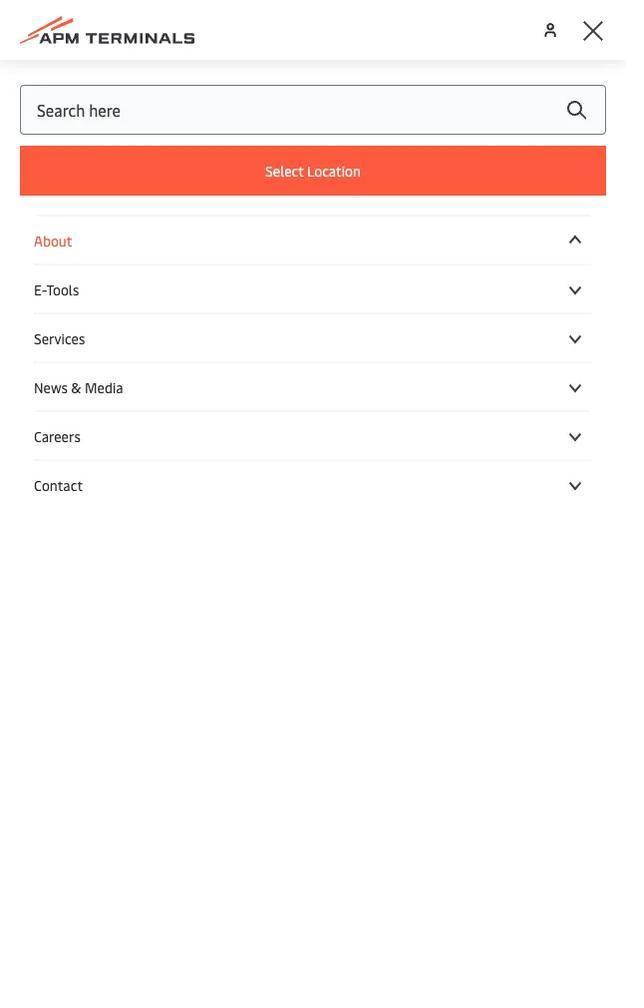 Task type: locate. For each thing, give the bounding box(es) containing it.
services
[[34, 328, 85, 347]]

careers
[[34, 426, 81, 445]]

e-tools
[[34, 280, 79, 298]]

global home link
[[47, 424, 128, 443]]

select location
[[266, 161, 361, 180]]

used ship-to-shore (sts) cranes in north america image
[[0, 60, 627, 419]]

< global home
[[37, 424, 128, 443]]

services button
[[34, 328, 593, 347]]

contact
[[34, 475, 83, 494]]

home
[[91, 424, 128, 443]]

tools
[[46, 280, 79, 298]]

Global search search field
[[20, 85, 607, 135]]

port-
[[110, 479, 183, 522]]

careers button
[[34, 426, 593, 445]]

None submit
[[547, 85, 607, 135]]

used port-equipment sales
[[32, 479, 418, 522]]

about
[[34, 231, 72, 250]]



Task type: vqa. For each thing, say whether or not it's contained in the screenshot.
Tools
yes



Task type: describe. For each thing, give the bounding box(es) containing it.
media
[[85, 377, 124, 396]]

equipment
[[183, 479, 336, 522]]

news & media
[[34, 377, 124, 396]]

used
[[32, 479, 102, 522]]

global
[[47, 424, 88, 443]]

select location button
[[20, 146, 607, 196]]

select
[[266, 161, 304, 180]]

<
[[37, 424, 44, 443]]

sales
[[344, 479, 418, 522]]

location
[[307, 161, 361, 180]]

&
[[71, 377, 81, 396]]

contact button
[[34, 475, 593, 494]]

e-tools button
[[34, 280, 593, 298]]

e-
[[34, 280, 46, 298]]

news & media button
[[34, 377, 593, 396]]

about button
[[34, 231, 593, 250]]

news
[[34, 377, 68, 396]]



